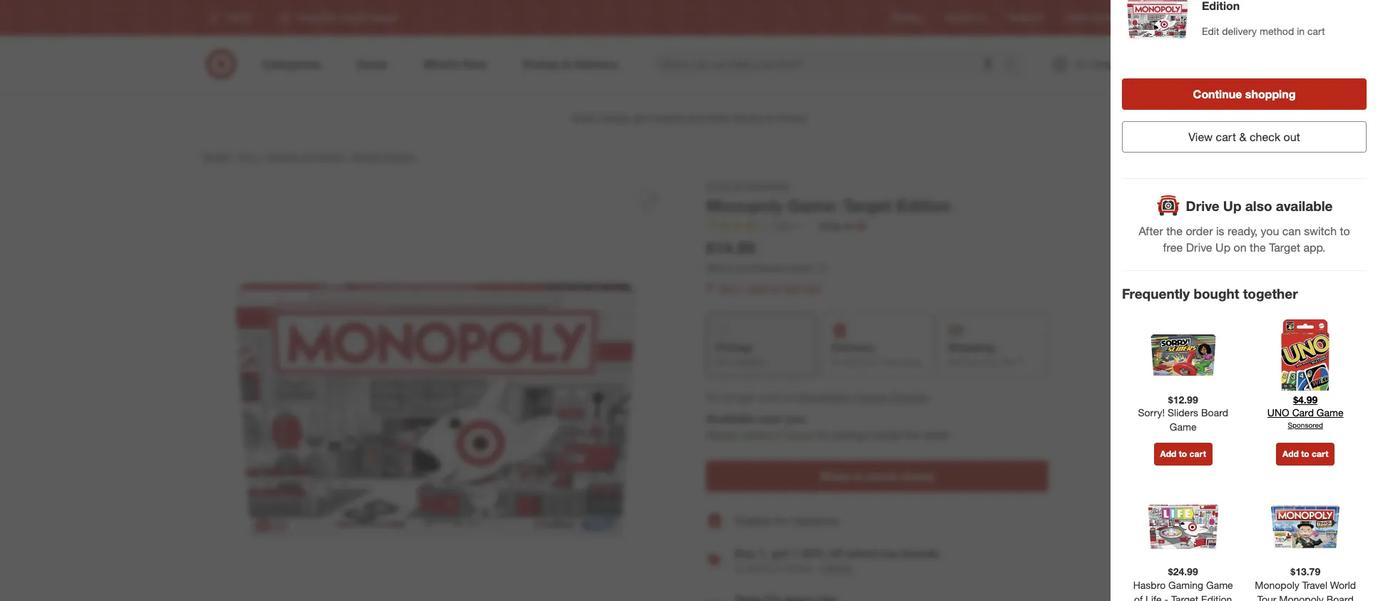 Task type: locate. For each thing, give the bounding box(es) containing it.
4 inside edgewater 4 miles
[[1134, 269, 1140, 281]]

8:00am for friday
[[1189, 9, 1223, 21]]

within inside in stock - only 7 left ready within 6 hours for pickup inside the store
[[1165, 588, 1192, 600]]

only for place
[[1179, 436, 1197, 448]]

1 horizontal spatial view
[[1189, 130, 1213, 144]]

at
[[844, 220, 853, 232], [785, 390, 794, 404]]

11pm for edgewater
[[1183, 341, 1209, 354]]

brands
[[902, 547, 940, 561]]

all for monopoly
[[733, 179, 743, 191]]

game down sliders
[[1170, 421, 1197, 433]]

1 8:00am - 11:00pm from the top
[[1189, 9, 1272, 21]]

select
[[846, 547, 879, 561]]

3 in from the top
[[1134, 574, 1142, 586]]

0 vertical spatial 8:00am
[[1189, 9, 1223, 21]]

in inside in stock - only 4 left ready within 2 hours for pickup inside the store
[[1134, 436, 1142, 448]]

2 vertical spatial 11:00pm
[[1232, 38, 1272, 50]]

1 vertical spatial 7
[[1200, 574, 1206, 586]]

add to cart button
[[1154, 443, 1213, 466], [1277, 443, 1336, 466]]

1 open until 11pm from the top
[[1134, 204, 1209, 216]]

1 horizontal spatial all
[[1158, 75, 1168, 87]]

0 vertical spatial 1
[[740, 282, 745, 294]]

2 horizontal spatial add
[[1283, 449, 1300, 460]]

left for place
[[1209, 436, 1223, 448]]

left right gaming
[[1209, 574, 1223, 586]]

3 11:00pm from the top
[[1232, 38, 1272, 50]]

no longer sold at manhattan herald square
[[707, 390, 929, 404]]

2 up from the top
[[1319, 260, 1329, 271]]

card
[[1293, 407, 1315, 419]]

game right card
[[1317, 407, 1344, 419]]

0 vertical spatial game
[[1317, 407, 1344, 419]]

only right the hasbro
[[1179, 574, 1197, 586]]

the inside in stock ready within 2 hours for pickup inside the store
[[1307, 313, 1321, 325]]

1 vertical spatial left
[[1209, 574, 1223, 586]]

only down $12.99 sorry! sliders board game
[[1179, 436, 1197, 448]]

available
[[1277, 197, 1334, 214], [732, 357, 765, 368]]

/ left toys link on the top
[[231, 151, 235, 163]]

4 up from the top
[[1319, 535, 1329, 546]]

0 horizontal spatial available
[[732, 357, 765, 368]]

1 horizontal spatial item
[[1155, 515, 1171, 526]]

50%
[[802, 547, 826, 561]]

0 horizontal spatial add to cart
[[1161, 449, 1207, 460]]

in inside in stock - only 7 left ready within 6 hours for pickup inside the store
[[1134, 574, 1142, 586]]

eligible for registries
[[735, 514, 839, 528]]

1 horizontal spatial games
[[384, 151, 416, 163]]

ready down "frequently"
[[1134, 313, 1163, 325]]

0 horizontal spatial /
[[231, 151, 235, 163]]

until for edgewater
[[1162, 341, 1180, 354]]

hours down $12.99 sorry! sliders board game
[[1203, 450, 1228, 463]]

4 here from the top
[[1331, 535, 1350, 546]]

open until 11pm up queens
[[1134, 341, 1209, 354]]

11pm up order at the top right of page
[[1183, 204, 1209, 216]]

all for info
[[1158, 75, 1168, 87]]

hours left tour
[[1203, 588, 1228, 600]]

all
[[1158, 75, 1168, 87], [733, 179, 743, 191]]

2 down frequently bought together
[[1194, 313, 1200, 325]]

store inside in stock - only 4 left ready within 2 hours for pickup inside the store
[[1324, 450, 1347, 463]]

inside inside in stock - only 4 left ready within 2 hours for pickup inside the store
[[1278, 450, 1304, 463]]

0 vertical spatial edition
[[897, 196, 951, 216]]

can
[[1283, 224, 1302, 239]]

3 up from the top
[[1319, 398, 1329, 408]]

monopoly up "776" 'link'
[[707, 196, 784, 216]]

games & puzzles link
[[267, 151, 345, 163]]

2 horizontal spatial game
[[1317, 407, 1344, 419]]

2 11pm from the top
[[1183, 341, 1209, 354]]

game right gaming
[[1207, 579, 1234, 592]]

view cart & check out link
[[1123, 122, 1367, 153]]

1 add to cart button from the left
[[1154, 443, 1213, 466]]

game for $4.99
[[1317, 407, 1344, 419]]

up inside "after the order is ready, you can switch to free drive up on the target app."
[[1216, 241, 1231, 255]]

- down delivery
[[1225, 38, 1229, 50]]

games
[[267, 151, 299, 163], [384, 151, 416, 163]]

up for queens place
[[1319, 398, 1329, 408]]

1 vertical spatial 8:00am - 11:00pm
[[1189, 23, 1272, 36]]

all inside shop all monopoly monopoly game: target edition
[[733, 179, 743, 191]]

at right only
[[844, 220, 853, 232]]

by
[[971, 357, 981, 368]]

3 8:00am from the top
[[1189, 38, 1223, 50]]

pick for edgewater
[[1299, 260, 1316, 271]]

0 vertical spatial 4
[[1134, 269, 1140, 281]]

1 left from the top
[[1209, 436, 1223, 448]]

- down $12.99 sorry! sliders board game
[[1172, 436, 1176, 448]]

8:00am - 11:00pm for sunday
[[1189, 38, 1272, 50]]

-
[[1225, 9, 1229, 21], [1225, 23, 1229, 36], [1225, 38, 1229, 50], [1172, 436, 1176, 448], [1172, 574, 1176, 586], [1165, 594, 1169, 602]]

open up after
[[1134, 204, 1159, 216]]

target
[[1066, 12, 1090, 23], [201, 151, 229, 163], [844, 196, 892, 216], [1270, 241, 1301, 255], [1172, 594, 1199, 602]]

sponsored
[[1289, 421, 1324, 430]]

ready down sorry!
[[1134, 450, 1163, 463]]

0 vertical spatial board
[[354, 151, 381, 163]]

8:00am - 11:00pm down delivery
[[1189, 38, 1272, 50]]

6 inside the "queens place 6 miles"
[[1134, 407, 1140, 419]]

& inside "view cart & check out" link
[[1240, 130, 1247, 144]]

online
[[786, 262, 812, 274]]

pick for queens place
[[1299, 398, 1316, 408]]

11pm up place
[[1183, 341, 1209, 354]]

ready inside the available near you ready within 2 hours for pickup inside the store
[[707, 428, 739, 443]]

stock left stores
[[868, 470, 898, 484]]

0 horizontal spatial item
[[803, 282, 823, 294]]

pickup down manhattan herald square button
[[834, 428, 868, 443]]

pick up here for college point
[[1299, 535, 1350, 546]]

to for sorry! sliders board game
[[1180, 449, 1188, 460]]

1 vertical spatial open until 11pm
[[1134, 341, 1209, 354]]

0 horizontal spatial you
[[786, 412, 806, 426]]

1 vertical spatial 1
[[792, 547, 799, 561]]

uno
[[1268, 407, 1290, 419]]

1 horizontal spatial to
[[1302, 449, 1310, 460]]

1 vertical spatial 6
[[1194, 588, 1200, 600]]

the down the sponsored
[[1307, 450, 1321, 463]]

1 vertical spatial edition
[[1202, 594, 1233, 602]]

show in-stock stores
[[820, 470, 935, 484]]

weekly ad link
[[946, 12, 986, 24]]

2 add to cart button from the left
[[1277, 443, 1336, 466]]

circle
[[1092, 12, 1114, 23]]

2 drive from the top
[[1187, 241, 1213, 255]]

pickup inside the available near you ready within 2 hours for pickup inside the store
[[834, 428, 868, 443]]

view down bergen
[[1189, 130, 1213, 144]]

2 add to cart from the left
[[1283, 449, 1329, 460]]

inside inside the available near you ready within 2 hours for pickup inside the store
[[871, 428, 901, 443]]

2 vertical spatial 8:00am
[[1189, 38, 1223, 50]]

0 vertical spatial 7
[[1019, 357, 1024, 368]]

show in-stock stores button
[[707, 461, 1049, 493]]

0 horizontal spatial 4
[[1134, 269, 1140, 281]]

to
[[1341, 224, 1351, 239], [1180, 449, 1188, 460], [1302, 449, 1310, 460]]

0 vertical spatial miles
[[1142, 269, 1166, 281]]

3 here from the top
[[1331, 398, 1350, 408]]

target up only at
[[844, 196, 892, 216]]

monopoly game: target edition, 1 of 25 image
[[201, 178, 672, 602]]

only inside in stock - only 4 left ready within 2 hours for pickup inside the store
[[1179, 436, 1197, 448]]

pick up here button up $13.79
[[1292, 529, 1356, 552]]

pick up here button right check
[[1292, 117, 1356, 140]]

miles inside the "queens place 6 miles"
[[1142, 407, 1166, 419]]

2 open until 11pm from the top
[[1134, 341, 1209, 354]]

uno card game image
[[1271, 320, 1342, 391]]

tour
[[1258, 594, 1277, 602]]

add
[[1161, 449, 1177, 460], [1283, 449, 1300, 460], [1136, 515, 1152, 526]]

1 vertical spatial &
[[301, 151, 308, 163]]

1 11:00pm from the top
[[1232, 9, 1272, 21]]

in
[[1134, 299, 1142, 311], [1134, 436, 1142, 448], [1134, 574, 1142, 586]]

0 vertical spatial 11:00pm
[[1232, 9, 1272, 21]]

4 up "frequently"
[[1134, 269, 1140, 281]]

inside inside in stock ready within 2 hours for pickup inside the store
[[1278, 313, 1304, 325]]

within up order at the top right of page
[[1165, 175, 1192, 187]]

add to cart button for $12.99
[[1154, 443, 1213, 466]]

up for college point
[[1319, 535, 1329, 546]]

board
[[354, 151, 381, 163], [1202, 407, 1229, 419]]

near
[[758, 412, 783, 426]]

1 miles from the top
[[1142, 269, 1166, 281]]

1 horizontal spatial game
[[1207, 579, 1234, 592]]

you left can
[[1262, 224, 1280, 239]]

2 / from the left
[[260, 151, 264, 163]]

1 until from the top
[[1162, 204, 1180, 216]]

0 vertical spatial all
[[1158, 75, 1168, 87]]

to for uno card game
[[1302, 449, 1310, 460]]

0 horizontal spatial 6
[[1134, 407, 1140, 419]]

1 vertical spatial in
[[1134, 436, 1142, 448]]

ready up after
[[1134, 175, 1163, 187]]

1 open from the top
[[1134, 204, 1159, 216]]

0 vertical spatial drive
[[1187, 197, 1220, 214]]

pickup inside in stock - only 4 left ready within 2 hours for pickup inside the store
[[1245, 450, 1275, 463]]

2 vertical spatial in
[[1134, 574, 1142, 586]]

11pm for north bergen commons
[[1183, 204, 1209, 216]]

1 horizontal spatial board
[[1202, 407, 1229, 419]]

hours up the is on the top right
[[1203, 175, 1228, 187]]

0 vertical spatial until
[[1162, 204, 1180, 216]]

within inside in stock - only 4 left ready within 2 hours for pickup inside the store
[[1165, 450, 1192, 463]]

up down ready within 2 hours for pickup inside the store
[[1224, 197, 1242, 214]]

0 horizontal spatial board
[[354, 151, 381, 163]]

2 8:00am - 11:00pm from the top
[[1189, 23, 1272, 36]]

left down $12.99 sorry! sliders board game
[[1209, 436, 1223, 448]]

up up $13.79
[[1319, 535, 1329, 546]]

open for edgewater
[[1134, 341, 1159, 354]]

0 vertical spatial item
[[803, 282, 823, 294]]

7 right $24.99
[[1200, 574, 1206, 586]]

2 11:00pm from the top
[[1232, 23, 1272, 36]]

sunday
[[1134, 38, 1168, 50]]

to inside "after the order is ready, you can switch to free drive up on the target app."
[[1341, 224, 1351, 239]]

the down square
[[904, 428, 921, 443]]

miles inside edgewater 4 miles
[[1142, 269, 1166, 281]]

pick down app.
[[1299, 260, 1316, 271]]

11:00pm for sunday
[[1232, 38, 1272, 50]]

pick up here button for edgewater
[[1292, 254, 1356, 277]]

1
[[740, 282, 745, 294], [792, 547, 799, 561]]

to right switch
[[1341, 224, 1351, 239]]

8:00am
[[1189, 9, 1223, 21], [1189, 23, 1223, 36], [1189, 38, 1223, 50]]

0 vertical spatial available
[[1277, 197, 1334, 214]]

only inside in stock - only 7 left ready within 6 hours for pickup inside the store
[[1179, 574, 1197, 586]]

1 horizontal spatial 6
[[1194, 588, 1200, 600]]

open up queens
[[1134, 341, 1159, 354]]

until for north bergen commons
[[1162, 204, 1180, 216]]

cart right in
[[1308, 25, 1326, 37]]

1 vertical spatial drive
[[1187, 241, 1213, 255]]

off
[[829, 547, 843, 561]]

776 link
[[707, 219, 805, 235]]

in down sorry!
[[1134, 436, 1142, 448]]

edit delivery method in cart
[[1203, 25, 1326, 37]]

0 vertical spatial 8:00am - 11:00pm
[[1189, 9, 1272, 21]]

cart down 'north bergen commons'
[[1217, 130, 1237, 144]]

shipping
[[948, 341, 996, 355]]

cart
[[1308, 25, 1326, 37], [1217, 130, 1237, 144], [1190, 449, 1207, 460], [1313, 449, 1329, 460]]

1 here from the top
[[1331, 123, 1350, 133]]

2 until from the top
[[1162, 341, 1180, 354]]

view
[[1134, 75, 1155, 87], [1189, 130, 1213, 144]]

miles for queens place
[[1142, 407, 1166, 419]]

1 add to cart from the left
[[1161, 449, 1207, 460]]

pick up here right check
[[1299, 123, 1350, 133]]

game inside "$24.99 hasbro gaming game of life - target edition"
[[1207, 579, 1234, 592]]

store inside in stock ready within 2 hours for pickup inside the store
[[1324, 313, 1347, 325]]

ready left gaming
[[1134, 588, 1163, 600]]

1 pick from the top
[[1299, 123, 1316, 133]]

on
[[1234, 241, 1247, 255]]

target inside "after the order is ready, you can switch to free drive up on the target app."
[[1270, 241, 1301, 255]]

registry link
[[891, 12, 923, 24]]

1 vertical spatial available
[[732, 357, 765, 368]]

board inside $12.99 sorry! sliders board game
[[1202, 407, 1229, 419]]

here down switch
[[1331, 260, 1350, 271]]

0 vertical spatial 6
[[1134, 407, 1140, 419]]

1 horizontal spatial 4
[[1200, 436, 1206, 448]]

2 horizontal spatial to
[[1341, 224, 1351, 239]]

hours inside in stock - only 7 left ready within 6 hours for pickup inside the store
[[1203, 588, 1228, 600]]

2 pick up here from the top
[[1299, 260, 1350, 271]]

0 horizontal spatial games
[[267, 151, 299, 163]]

6
[[1134, 407, 1140, 419], [1194, 588, 1200, 600]]

pickup down uno
[[1245, 450, 1275, 463]]

pick up here for north bergen commons
[[1299, 123, 1350, 133]]

north
[[1134, 111, 1171, 128]]

the down app.
[[1307, 313, 1321, 325]]

add down the sponsored
[[1283, 449, 1300, 460]]

in for college
[[1134, 574, 1142, 586]]

2 vertical spatial miles
[[1142, 544, 1166, 557]]

1 horizontal spatial add to cart
[[1283, 449, 1329, 460]]

1 vertical spatial 4
[[1200, 436, 1206, 448]]

stock up life
[[1145, 574, 1169, 586]]

inside down herald
[[871, 428, 901, 443]]

/ right puzzles
[[347, 151, 351, 163]]

monopoly down travel
[[1280, 594, 1325, 602]]

2 inside the available near you ready within 2 hours for pickup inside the store
[[775, 428, 782, 443]]

item inside button
[[1155, 515, 1171, 526]]

advertisement region
[[190, 101, 1189, 136]]

delivery as soon as 11am today
[[832, 341, 922, 368]]

monopoly travel world tour monopoly board game image
[[1271, 492, 1342, 563]]

8:00am - 11:00pm for saturday
[[1189, 23, 1272, 36]]

2 horizontal spatial /
[[347, 151, 351, 163]]

online
[[784, 563, 813, 575]]

3 pick from the top
[[1299, 398, 1316, 408]]

left inside in stock - only 4 left ready within 2 hours for pickup inside the store
[[1209, 436, 1223, 448]]

3 pick up here from the top
[[1299, 398, 1350, 408]]

continue shopping
[[1194, 87, 1296, 102]]

1 11pm from the top
[[1183, 204, 1209, 216]]

∙
[[816, 563, 819, 575]]

0 horizontal spatial to
[[1180, 449, 1188, 460]]

bought
[[1194, 286, 1240, 302]]

add to cart for $12.99
[[1161, 449, 1207, 460]]

0 horizontal spatial all
[[733, 179, 743, 191]]

3 miles from the top
[[1142, 544, 1166, 557]]

0 horizontal spatial game
[[1170, 421, 1197, 433]]

hours down no longer sold at manhattan herald square
[[785, 428, 814, 443]]

to down the sponsored
[[1302, 449, 1310, 460]]

pickup up the drive up also available
[[1245, 175, 1275, 187]]

11:00pm up delivery
[[1232, 9, 1272, 21]]

available inside "dialog"
[[1277, 197, 1334, 214]]

11:00pm right the edit
[[1232, 23, 1272, 36]]

inside inside in stock - only 7 left ready within 6 hours for pickup inside the store
[[1278, 588, 1304, 600]]

in up the of
[[1134, 574, 1142, 586]]

left for point
[[1209, 574, 1223, 586]]

stock down sorry!
[[1145, 436, 1169, 448]]

3 8:00am - 11:00pm from the top
[[1189, 38, 1272, 50]]

up
[[1224, 197, 1242, 214], [1216, 241, 1231, 255]]

target down can
[[1270, 241, 1301, 255]]

1 up 'online'
[[792, 547, 799, 561]]

2 games from the left
[[384, 151, 416, 163]]

within down "frequently"
[[1165, 313, 1192, 325]]

for inside the available near you ready within 2 hours for pickup inside the store
[[817, 428, 831, 443]]

1 horizontal spatial add to cart button
[[1277, 443, 1336, 466]]

dialog
[[1111, 0, 1379, 602], [1111, 0, 1379, 602]]

1 vertical spatial up
[[1216, 241, 1231, 255]]

1 pick up here from the top
[[1299, 123, 1350, 133]]

1 vertical spatial board
[[1202, 407, 1229, 419]]

you inside "after the order is ready, you can switch to free drive up on the target app."
[[1262, 224, 1280, 239]]

2 pick from the top
[[1299, 260, 1316, 271]]

1 vertical spatial item
[[1155, 515, 1171, 526]]

11pm
[[1183, 204, 1209, 216], [1183, 341, 1209, 354]]

stock for college point
[[1145, 574, 1169, 586]]

stock inside in stock ready within 2 hours for pickup inside the store
[[1145, 299, 1169, 311]]

1 8:00am from the top
[[1189, 9, 1223, 21]]

1 games from the left
[[267, 151, 299, 163]]

or
[[773, 563, 782, 575]]

0 horizontal spatial view
[[1134, 75, 1155, 87]]

in inside in stock ready within 2 hours for pickup inside the store
[[1134, 299, 1142, 311]]

find stores
[[1137, 12, 1180, 23]]

0 vertical spatial 11pm
[[1183, 204, 1209, 216]]

2 left from the top
[[1209, 574, 1223, 586]]

stock inside in stock - only 7 left ready within 6 hours for pickup inside the store
[[1145, 574, 1169, 586]]

2 miles from the top
[[1142, 407, 1166, 419]]

& left check
[[1240, 130, 1247, 144]]

1 vertical spatial view
[[1189, 130, 1213, 144]]

2 inside in stock - only 4 left ready within 2 hours for pickup inside the store
[[1194, 450, 1200, 463]]

1 vertical spatial until
[[1162, 341, 1180, 354]]

add down $12.99 sorry! sliders board game
[[1161, 449, 1177, 460]]

monopoly up 776
[[746, 179, 790, 191]]

1 only from the top
[[1179, 436, 1197, 448]]

left
[[1209, 436, 1223, 448], [1209, 574, 1223, 586]]

after
[[1139, 224, 1164, 239]]

inside right tour
[[1278, 588, 1304, 600]]

redcard link
[[1009, 12, 1043, 24]]

hours inside in stock ready within 2 hours for pickup inside the store
[[1203, 313, 1228, 325]]

here right out
[[1331, 123, 1350, 133]]

all inside "dialog"
[[1158, 75, 1168, 87]]

1 vertical spatial at
[[785, 390, 794, 404]]

drive inside "after the order is ready, you can switch to free drive up on the target app."
[[1187, 241, 1213, 255]]

4 pick up here button from the top
[[1292, 529, 1356, 552]]

search
[[998, 58, 1033, 72]]

0 vertical spatial you
[[1262, 224, 1280, 239]]

ready down available at the right of page
[[707, 428, 739, 443]]

1 vertical spatial open
[[1134, 341, 1159, 354]]

pickup
[[716, 341, 753, 355]]

4 inside in stock - only 4 left ready within 2 hours for pickup inside the store
[[1200, 436, 1206, 448]]

4 pick from the top
[[1299, 535, 1316, 546]]

1 vertical spatial 11:00pm
[[1232, 23, 1272, 36]]

until
[[1162, 204, 1180, 216], [1162, 341, 1180, 354]]

1 vertical spatial 8:00am
[[1189, 23, 1223, 36]]

all down sunday
[[1158, 75, 1168, 87]]

miles inside college point 8 miles
[[1142, 544, 1166, 557]]

1 right see on the right top of the page
[[740, 282, 745, 294]]

2 in from the top
[[1134, 436, 1142, 448]]

add for uno card game
[[1283, 449, 1300, 460]]

0 horizontal spatial edition
[[897, 196, 951, 216]]

8:00am - 11:00pm up info on the right of page
[[1189, 23, 1272, 36]]

0 vertical spatial view
[[1134, 75, 1155, 87]]

0 horizontal spatial at
[[785, 390, 794, 404]]

delivery
[[832, 341, 876, 355]]

pick up here button down switch
[[1292, 254, 1356, 277]]

stock inside in stock - only 4 left ready within 2 hours for pickup inside the store
[[1145, 436, 1169, 448]]

1 horizontal spatial 1
[[792, 547, 799, 561]]

pick up here button for college point
[[1292, 529, 1356, 552]]

pick up here
[[1299, 123, 1350, 133], [1299, 260, 1350, 271], [1299, 398, 1350, 408], [1299, 535, 1350, 546]]

1 vertical spatial 11pm
[[1183, 341, 1209, 354]]

0 vertical spatial up
[[1224, 197, 1242, 214]]

frequently
[[1123, 286, 1191, 302]]

toys link
[[238, 151, 258, 163]]

2 vertical spatial 8:00am - 11:00pm
[[1189, 38, 1272, 50]]

3 pick up here button from the top
[[1292, 392, 1356, 415]]

pick right check
[[1299, 123, 1316, 133]]

pick up here button for queens place
[[1292, 392, 1356, 415]]

$14.99
[[707, 237, 756, 257]]

to down $12.99 sorry! sliders board game
[[1180, 449, 1188, 460]]

within inside the available near you ready within 2 hours for pickup inside the store
[[742, 428, 772, 443]]

available inside pickup not available
[[732, 357, 765, 368]]

0 vertical spatial open
[[1134, 204, 1159, 216]]

pick up here down app.
[[1299, 260, 1350, 271]]

today
[[901, 357, 922, 368]]

target down gaming
[[1172, 594, 1199, 602]]

pick up here for edgewater
[[1299, 260, 1350, 271]]

$24.99 hasbro gaming game of life - target edition
[[1134, 566, 1234, 602]]

stock for edgewater
[[1145, 299, 1169, 311]]

pick for north bergen commons
[[1299, 123, 1316, 133]]

0 vertical spatial &
[[1240, 130, 1247, 144]]

8:00am - 11:00pm up delivery
[[1189, 9, 1272, 21]]

- inside in stock - only 7 left ready within 6 hours for pickup inside the store
[[1172, 574, 1176, 586]]

within down $12.99 sorry! sliders board game
[[1165, 450, 1192, 463]]

2 down near
[[775, 428, 782, 443]]

2 vertical spatial game
[[1207, 579, 1234, 592]]

ready inside in stock - only 7 left ready within 6 hours for pickup inside the store
[[1134, 588, 1163, 600]]

0 vertical spatial only
[[1179, 436, 1197, 448]]

pickup inside in stock - only 7 left ready within 6 hours for pickup inside the store
[[1245, 588, 1275, 600]]

add inside button
[[1136, 515, 1152, 526]]

ready within 2 hours for pickup inside the store
[[1134, 175, 1347, 187]]

search button
[[998, 49, 1033, 83]]

view all store info
[[1134, 75, 1212, 87]]

within inside in stock ready within 2 hours for pickup inside the store
[[1165, 313, 1192, 325]]

1 horizontal spatial add
[[1161, 449, 1177, 460]]

1 horizontal spatial 7
[[1200, 574, 1206, 586]]

1 in from the top
[[1134, 299, 1142, 311]]

1 horizontal spatial /
[[260, 151, 264, 163]]

1 vertical spatial game
[[1170, 421, 1197, 433]]

edition inside shop all monopoly monopoly game: target edition
[[897, 196, 951, 216]]

8:00am down the edit
[[1189, 38, 1223, 50]]

1 vertical spatial only
[[1179, 574, 1197, 586]]

drive down order at the top right of page
[[1187, 241, 1213, 255]]

0 vertical spatial in
[[1134, 299, 1142, 311]]

0 vertical spatial open until 11pm
[[1134, 204, 1209, 216]]

4 pick up here from the top
[[1299, 535, 1350, 546]]

0 vertical spatial at
[[844, 220, 853, 232]]

miles up "frequently"
[[1142, 269, 1166, 281]]

1 pick up here button from the top
[[1292, 117, 1356, 140]]

11:00pm down delivery
[[1232, 38, 1272, 50]]

2 open from the top
[[1134, 341, 1159, 354]]

2 only from the top
[[1179, 574, 1197, 586]]

add to cart button down $12.99 sorry! sliders board game
[[1154, 443, 1213, 466]]

inside down together
[[1278, 313, 1304, 325]]

world
[[1331, 579, 1357, 592]]

6 down queens
[[1134, 407, 1140, 419]]

1 horizontal spatial &
[[1240, 130, 1247, 144]]

up down the is on the top right
[[1216, 241, 1231, 255]]

0 horizontal spatial add
[[1136, 515, 1152, 526]]

1 up from the top
[[1319, 123, 1329, 133]]

monopoly game: target edition image
[[1123, 0, 1194, 56]]

11:00pm
[[1232, 9, 1272, 21], [1232, 23, 1272, 36], [1232, 38, 1272, 50]]

1 horizontal spatial edition
[[1202, 594, 1233, 602]]

1 horizontal spatial available
[[1277, 197, 1334, 214]]

1 / from the left
[[231, 151, 235, 163]]

store
[[1171, 75, 1193, 87], [1324, 175, 1347, 187], [1324, 313, 1347, 325], [924, 428, 950, 443], [1324, 450, 1347, 463], [747, 563, 770, 575], [1324, 588, 1347, 600]]

cart inside "view cart & check out" link
[[1217, 130, 1237, 144]]

in down edgewater 4 miles
[[1134, 299, 1142, 311]]

/ right 'toys'
[[260, 151, 264, 163]]

2 here from the top
[[1331, 260, 1350, 271]]

is
[[1217, 224, 1225, 239]]

2 8:00am from the top
[[1189, 23, 1223, 36]]

1 horizontal spatial you
[[1262, 224, 1280, 239]]

you right near
[[786, 412, 806, 426]]

1 vertical spatial you
[[786, 412, 806, 426]]

for inside in stock - only 4 left ready within 2 hours for pickup inside the store
[[1231, 450, 1243, 463]]

left inside in stock - only 7 left ready within 6 hours for pickup inside the store
[[1209, 574, 1223, 586]]

in for edgewater
[[1134, 299, 1142, 311]]

2 pick up here button from the top
[[1292, 254, 1356, 277]]

miles right 8
[[1142, 544, 1166, 557]]

game inside $4.99 uno card game sponsored
[[1317, 407, 1344, 419]]

1 vertical spatial miles
[[1142, 407, 1166, 419]]

buy 1, get 1 50% off select toy brands link
[[735, 547, 940, 561]]

game inside $12.99 sorry! sliders board game
[[1170, 421, 1197, 433]]

hasbro gaming game of life - target edition image
[[1148, 492, 1220, 563]]

0 vertical spatial left
[[1209, 436, 1223, 448]]



Task type: vqa. For each thing, say whether or not it's contained in the screenshot.
Herald
yes



Task type: describe. For each thing, give the bounding box(es) containing it.
as
[[866, 357, 874, 368]]

info
[[1196, 75, 1212, 87]]

queens place 6 miles
[[1134, 386, 1223, 419]]

shop all monopoly monopoly game: target edition
[[707, 179, 951, 216]]

1 inside buy 1, get 1 50% off select toy brands in-store or online ∙ details
[[792, 547, 799, 561]]

pickup inside in stock ready within 2 hours for pickup inside the store
[[1245, 313, 1275, 325]]

cart down the sponsored
[[1313, 449, 1329, 460]]

the inside the available near you ready within 2 hours for pickup inside the store
[[904, 428, 921, 443]]

college
[[1134, 524, 1183, 540]]

edit
[[1203, 25, 1220, 37]]

the up free
[[1167, 224, 1183, 239]]

edition inside "$24.99 hasbro gaming game of life - target edition"
[[1202, 594, 1233, 602]]

monopoly up tour
[[1256, 579, 1300, 592]]

hours inside in stock - only 4 left ready within 2 hours for pickup inside the store
[[1203, 450, 1228, 463]]

store inside buy 1, get 1 50% off select toy brands in-store or online ∙ details
[[747, 563, 770, 575]]

target circle
[[1066, 12, 1114, 23]]

registry
[[891, 12, 923, 23]]

also
[[1246, 197, 1273, 214]]

check
[[1250, 130, 1281, 144]]

in for queens
[[1134, 436, 1142, 448]]

sold
[[760, 390, 781, 404]]

view for view cart & check out
[[1189, 130, 1213, 144]]

place
[[1187, 386, 1223, 403]]

add to cart button for $4.99
[[1277, 443, 1336, 466]]

sorry!
[[1139, 407, 1166, 419]]

stores
[[1156, 12, 1180, 23]]

thu,
[[983, 357, 999, 368]]

view cart & check out
[[1189, 130, 1301, 144]]

6 inside in stock - only 7 left ready within 6 hours for pickup inside the store
[[1194, 588, 1200, 600]]

here for college point
[[1331, 535, 1350, 546]]

view all store info link
[[1134, 75, 1212, 87]]

- up delivery
[[1225, 9, 1229, 21]]

travel
[[1303, 579, 1328, 592]]

ready inside in stock - only 4 left ready within 2 hours for pickup inside the store
[[1134, 450, 1163, 463]]

pick up here button for north bergen commons
[[1292, 117, 1356, 140]]

game for $24.99
[[1207, 579, 1234, 592]]

edgewater 4 miles
[[1134, 249, 1204, 281]]

2 up order at the top right of page
[[1194, 175, 1200, 187]]

for inside in stock ready within 2 hours for pickup inside the store
[[1231, 313, 1243, 325]]

miles for college point
[[1142, 544, 1166, 557]]

open until 11pm for edgewater
[[1134, 341, 1209, 354]]

pick for college point
[[1299, 535, 1316, 546]]

in-
[[854, 470, 868, 484]]

only for point
[[1179, 574, 1197, 586]]

buy
[[735, 547, 756, 561]]

eligible
[[735, 514, 772, 528]]

in stock - only 7 left ready within 6 hours for pickup inside the store
[[1134, 574, 1347, 600]]

add item
[[1136, 515, 1171, 526]]

here for north bergen commons
[[1331, 123, 1350, 133]]

weekly
[[946, 12, 973, 23]]

$12.99 sorry! sliders board game
[[1139, 394, 1229, 433]]

commons
[[1225, 111, 1291, 128]]

board games link
[[354, 151, 416, 163]]

method
[[1260, 25, 1295, 37]]

dec
[[1002, 357, 1017, 368]]

toys
[[238, 151, 258, 163]]

continue shopping button
[[1123, 79, 1367, 110]]

you inside the available near you ready within 2 hours for pickup inside the store
[[786, 412, 806, 426]]

add for sorry! sliders board game
[[1161, 449, 1177, 460]]

target inside "$24.99 hasbro gaming game of life - target edition"
[[1172, 594, 1199, 602]]

see 1 deal for this item
[[719, 282, 823, 294]]

saturday
[[1134, 23, 1174, 36]]

after the order is ready, you can switch to free drive up on the target app.
[[1139, 224, 1351, 255]]

in stock - only 4 left ready within 2 hours for pickup inside the store
[[1134, 436, 1347, 463]]

no
[[707, 390, 721, 404]]

- right the edit
[[1225, 23, 1229, 36]]

herald
[[855, 390, 889, 404]]

add item button
[[1117, 510, 1178, 532]]

sliders
[[1168, 407, 1199, 419]]

cart down $12.99 sorry! sliders board game
[[1190, 449, 1207, 460]]

find stores link
[[1137, 12, 1180, 24]]

bergen
[[1175, 111, 1221, 128]]

dialog containing drive up also available
[[1111, 0, 1379, 602]]

details
[[822, 563, 852, 575]]

see 1 deal for this item link
[[707, 279, 1178, 299]]

up for edgewater
[[1319, 260, 1329, 271]]

2 inside in stock ready within 2 hours for pickup inside the store
[[1194, 313, 1200, 325]]

7 inside shipping get it by thu, dec 7
[[1019, 357, 1024, 368]]

shopping
[[1246, 87, 1296, 102]]

college point 8 miles
[[1134, 524, 1220, 557]]

purchased
[[735, 262, 783, 274]]

redcard
[[1009, 12, 1043, 23]]

1 horizontal spatial at
[[844, 220, 853, 232]]

up for north bergen commons
[[1319, 123, 1329, 133]]

hasbro
[[1134, 579, 1166, 592]]

8:00am - 11:00pm for friday
[[1189, 9, 1272, 21]]

target inside shop all monopoly monopoly game: target edition
[[844, 196, 892, 216]]

in stock ready within 2 hours for pickup inside the store
[[1134, 299, 1347, 325]]

deal
[[748, 282, 767, 294]]

target left 'toys'
[[201, 151, 229, 163]]

puzzles
[[310, 151, 345, 163]]

stock inside button
[[868, 470, 898, 484]]

open until 11pm for north bergen commons
[[1134, 204, 1209, 216]]

stock for queens place
[[1145, 436, 1169, 448]]

open for north bergen commons
[[1134, 204, 1159, 216]]

3 / from the left
[[347, 151, 351, 163]]

the inside in stock - only 7 left ready within 6 hours for pickup inside the store
[[1307, 588, 1321, 600]]

see
[[719, 282, 737, 294]]

the inside in stock - only 4 left ready within 2 hours for pickup inside the store
[[1307, 450, 1321, 463]]

the right on
[[1251, 241, 1267, 255]]

store inside in stock - only 7 left ready within 6 hours for pickup inside the store
[[1324, 588, 1347, 600]]

registries
[[792, 514, 839, 528]]

pick up here for queens place
[[1299, 398, 1350, 408]]

- inside "$24.99 hasbro gaming game of life - target edition"
[[1165, 594, 1169, 602]]

add to cart for $4.99
[[1283, 449, 1329, 460]]

frequently bought together
[[1123, 286, 1299, 302]]

inside up the drive up also available
[[1278, 175, 1304, 187]]

ready inside in stock ready within 2 hours for pickup inside the store
[[1134, 313, 1163, 325]]

hours inside the available near you ready within 2 hours for pickup inside the store
[[785, 428, 814, 443]]

this
[[785, 282, 800, 294]]

only
[[820, 220, 841, 232]]

the up switch
[[1307, 175, 1321, 187]]

sorry! sliders board game image
[[1148, 320, 1220, 391]]

8
[[1134, 544, 1140, 557]]

here for edgewater
[[1331, 260, 1350, 271]]

11:00pm for friday
[[1232, 9, 1272, 21]]

life
[[1146, 594, 1162, 602]]

$12.99
[[1169, 394, 1199, 406]]

target / toys / games & puzzles / board games
[[201, 151, 416, 163]]

not
[[716, 357, 730, 368]]

7 inside in stock - only 7 left ready within 6 hours for pickup inside the store
[[1200, 574, 1206, 586]]

here for queens place
[[1331, 398, 1350, 408]]

get
[[772, 547, 789, 561]]

friday
[[1134, 9, 1161, 21]]

for inside in stock - only 7 left ready within 6 hours for pickup inside the store
[[1231, 588, 1243, 600]]

available near you ready within 2 hours for pickup inside the store
[[707, 412, 950, 443]]

$13.79 monopoly travel world tour monopoly boar
[[1256, 566, 1357, 602]]

details button
[[821, 561, 853, 577]]

$13.79
[[1291, 566, 1321, 578]]

app.
[[1304, 241, 1326, 255]]

point
[[1187, 524, 1220, 540]]

11:00pm for saturday
[[1232, 23, 1272, 36]]

shop
[[707, 179, 730, 191]]

it
[[964, 357, 969, 368]]

dialog containing north bergen commons
[[1111, 0, 1379, 602]]

target link
[[201, 151, 229, 163]]

manhattan
[[798, 390, 852, 404]]

free
[[1164, 241, 1184, 255]]

in
[[1298, 25, 1305, 37]]

as
[[832, 357, 842, 368]]

target left the circle in the top of the page
[[1066, 12, 1090, 23]]

8:00am for sunday
[[1189, 38, 1223, 50]]

out
[[1284, 130, 1301, 144]]

view for view all store info
[[1134, 75, 1155, 87]]

0 horizontal spatial 1
[[740, 282, 745, 294]]

1,
[[759, 547, 769, 561]]

toy
[[882, 547, 899, 561]]

What can we help you find? suggestions appear below search field
[[653, 49, 1008, 80]]

1 drive from the top
[[1187, 197, 1220, 214]]

8:00am for saturday
[[1189, 23, 1223, 36]]

11am
[[877, 357, 898, 368]]

store inside the available near you ready within 2 hours for pickup inside the store
[[924, 428, 950, 443]]

find
[[1137, 12, 1153, 23]]

of
[[1135, 594, 1144, 602]]

buy 1, get 1 50% off select toy brands in-store or online ∙ details
[[735, 547, 940, 575]]

- inside in stock - only 4 left ready within 2 hours for pickup inside the store
[[1172, 436, 1176, 448]]



